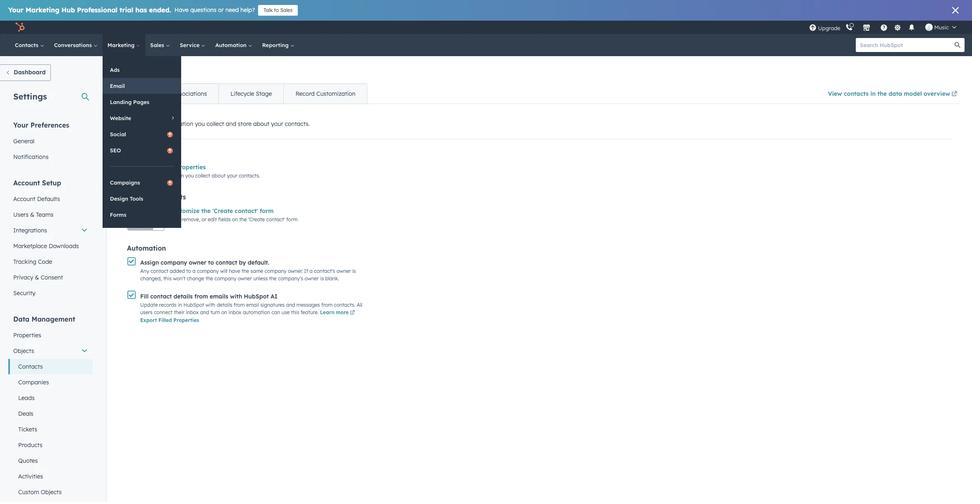 Task type: describe. For each thing, give the bounding box(es) containing it.
campaigns link
[[103, 175, 181, 191]]

blank.
[[325, 276, 339, 282]]

0 vertical spatial marketing
[[26, 6, 59, 14]]

talk to sales button
[[258, 5, 298, 16]]

settings link
[[893, 23, 903, 32]]

same
[[250, 269, 263, 275]]

quotes
[[18, 458, 38, 465]]

defaults
[[37, 196, 60, 203]]

owner down 'if'
[[305, 276, 319, 282]]

1 link opens in a new window image from the top
[[350, 310, 355, 317]]

1 horizontal spatial objects
[[41, 489, 62, 497]]

by
[[239, 259, 246, 267]]

or inside your marketing hub professional trial has ended. have questions or need help?
[[218, 6, 224, 14]]

upgrade
[[818, 25, 840, 31]]

0 vertical spatial contacts link
[[10, 34, 49, 56]]

music button
[[920, 21, 961, 34]]

social link
[[103, 127, 181, 142]]

contact up the will
[[216, 259, 237, 267]]

owner down have
[[238, 276, 252, 282]]

3 manage from the top
[[127, 173, 146, 179]]

email
[[246, 302, 259, 308]]

company up change
[[197, 269, 219, 275]]

seo
[[110, 147, 121, 154]]

stage
[[256, 90, 272, 98]]

view contacts in the data model overview link
[[828, 85, 959, 104]]

help button
[[877, 21, 891, 34]]

preferences
[[30, 121, 69, 129]]

design
[[110, 196, 128, 202]]

customize
[[170, 208, 200, 215]]

manage for manage contact properties manage the information you collect about your contacts.
[[127, 164, 150, 171]]

questions
[[190, 6, 216, 14]]

2 horizontal spatial from
[[321, 302, 332, 308]]

marketplaces image
[[863, 24, 870, 32]]

customization
[[316, 90, 355, 98]]

ai
[[271, 293, 277, 301]]

landing
[[110, 99, 132, 105]]

search button
[[950, 38, 965, 52]]

activities link
[[8, 469, 93, 485]]

the up edit
[[201, 208, 211, 215]]

associations
[[173, 90, 207, 98]]

data management element
[[8, 315, 93, 503]]

security link
[[8, 286, 93, 302]]

0 vertical spatial information
[[161, 120, 193, 128]]

hubspot image
[[15, 22, 25, 32]]

unless
[[253, 276, 268, 282]]

contacts inside data management element
[[18, 364, 43, 371]]

2 a from the left
[[310, 269, 313, 275]]

edit
[[208, 217, 217, 223]]

this for with
[[291, 310, 299, 316]]

on inside customize the 'create contact' form add, remove, or edit fields on the 'create contact' form
[[232, 217, 238, 223]]

creating contacts
[[127, 193, 186, 201]]

lifecycle stage
[[230, 90, 272, 98]]

contact inside the manage contact properties manage the information you collect about your contacts.
[[152, 164, 174, 171]]

menu containing music
[[808, 21, 962, 34]]

customize the 'create contact' form link
[[170, 208, 274, 215]]

calling icon button
[[842, 22, 856, 33]]

general link
[[8, 134, 93, 149]]

1 horizontal spatial form
[[286, 217, 298, 223]]

store
[[238, 120, 252, 128]]

tracking
[[13, 259, 36, 266]]

1 horizontal spatial about
[[253, 120, 269, 128]]

default.
[[248, 259, 269, 267]]

greg robinson image
[[925, 24, 933, 31]]

0 horizontal spatial 'create
[[212, 208, 233, 215]]

general
[[13, 138, 34, 145]]

your preferences element
[[8, 121, 93, 165]]

0 horizontal spatial details
[[174, 293, 193, 301]]

1 horizontal spatial from
[[234, 302, 245, 308]]

tracking code
[[13, 259, 52, 266]]

website
[[110, 115, 131, 122]]

upgrade image
[[809, 24, 816, 32]]

fields
[[218, 217, 231, 223]]

teams
[[36, 211, 53, 219]]

feature.
[[301, 310, 319, 316]]

more
[[336, 310, 349, 316]]

companies
[[18, 379, 49, 387]]

information inside the manage contact properties manage the information you collect about your contacts.
[[156, 173, 184, 179]]

or inside customize the 'create contact' form add, remove, or edit fields on the 'create contact' form
[[202, 217, 206, 223]]

design tools
[[110, 196, 143, 202]]

deals link
[[8, 407, 93, 422]]

won't
[[173, 276, 185, 282]]

landing pages
[[110, 99, 149, 105]]

setup inside "navigation"
[[132, 90, 149, 98]]

1 vertical spatial is
[[320, 276, 324, 282]]

update records in hubspot with details from email signatures and messages from contacts. all users connect their inbox and turn on inbox automation can use this feature.
[[140, 302, 362, 316]]

owner.
[[288, 269, 303, 275]]

learn
[[320, 310, 334, 316]]

0 horizontal spatial contact'
[[235, 208, 258, 215]]

products link
[[8, 438, 93, 454]]

tickets link
[[8, 422, 93, 438]]

will
[[220, 269, 228, 275]]

company up added
[[161, 259, 187, 267]]

overview
[[924, 90, 950, 98]]

0 horizontal spatial setup
[[42, 179, 61, 187]]

security
[[13, 290, 35, 297]]

privacy & consent link
[[8, 270, 93, 286]]

privacy & consent
[[13, 274, 63, 282]]

data management
[[13, 316, 75, 324]]

contacts. inside the manage contact properties manage the information you collect about your contacts.
[[239, 173, 260, 179]]

notifications image
[[908, 24, 915, 32]]

2 link opens in a new window image from the top
[[952, 91, 957, 98]]

their
[[174, 310, 184, 316]]

1 horizontal spatial and
[[226, 120, 236, 128]]

if
[[304, 269, 308, 275]]

service link
[[175, 34, 210, 56]]

the inside the manage contact properties manage the information you collect about your contacts.
[[148, 173, 155, 179]]

talk
[[264, 7, 273, 13]]

record customization
[[296, 90, 355, 98]]

ads link
[[103, 62, 181, 78]]

the inside view contacts in the data model overview link
[[877, 90, 887, 98]]

social
[[110, 131, 126, 138]]

0 horizontal spatial sales
[[150, 42, 166, 48]]

company down the will
[[214, 276, 236, 282]]

1 horizontal spatial to
[[208, 259, 214, 267]]

export filled properties button
[[140, 317, 199, 325]]

automation
[[243, 310, 270, 316]]

assign company owner to contact by default. any contact added to a company will have the same company owner. if a contact's owner is changed, this won't change the company owner unless the company's owner is blank.
[[140, 259, 356, 282]]

account setup
[[13, 179, 61, 187]]

emails
[[210, 293, 228, 301]]

record customization link
[[284, 84, 367, 104]]

records
[[159, 302, 177, 308]]

owner up blank.
[[337, 269, 351, 275]]

email
[[110, 83, 125, 89]]

0 horizontal spatial and
[[200, 310, 209, 316]]

you inside the manage contact properties manage the information you collect about your contacts.
[[185, 173, 194, 179]]

professional
[[77, 6, 118, 14]]

1 vertical spatial contacts link
[[8, 359, 93, 375]]

1 horizontal spatial hubspot
[[244, 293, 269, 301]]

1 link opens in a new window image from the top
[[952, 90, 957, 100]]

notifications
[[13, 153, 49, 161]]

this for contact
[[163, 276, 172, 282]]

account for account setup
[[13, 179, 40, 187]]

the right change
[[206, 276, 213, 282]]



Task type: vqa. For each thing, say whether or not it's contained in the screenshot.
About
yes



Task type: locate. For each thing, give the bounding box(es) containing it.
to left "by" on the left bottom of page
[[208, 259, 214, 267]]

1 vertical spatial properties
[[13, 332, 41, 340]]

1 horizontal spatial contacts
[[844, 90, 869, 98]]

1 vertical spatial contacts
[[120, 65, 162, 77]]

calling icon image
[[845, 24, 853, 31]]

settings image
[[894, 24, 901, 32]]

with right emails
[[230, 293, 242, 301]]

contacts for creating
[[158, 193, 186, 201]]

setup up account defaults link
[[42, 179, 61, 187]]

setup up pages
[[132, 90, 149, 98]]

contacts link up companies at the left of the page
[[8, 359, 93, 375]]

account
[[13, 179, 40, 187], [13, 196, 35, 203]]

1 horizontal spatial sales
[[280, 7, 293, 13]]

learn more
[[320, 310, 349, 316]]

1 horizontal spatial your
[[271, 120, 283, 128]]

1 vertical spatial automation
[[127, 244, 166, 253]]

export
[[140, 318, 157, 324]]

record
[[296, 90, 315, 98]]

search image
[[955, 42, 960, 48]]

sales up the ads link
[[150, 42, 166, 48]]

1 vertical spatial your
[[227, 173, 237, 179]]

connect
[[154, 310, 172, 316]]

objects inside button
[[13, 348, 34, 355]]

details up their
[[174, 293, 193, 301]]

collect down properties
[[195, 173, 210, 179]]

0 vertical spatial with
[[230, 293, 242, 301]]

use
[[281, 310, 289, 316]]

users
[[13, 211, 29, 219]]

1 vertical spatial collect
[[195, 173, 210, 179]]

properties down data
[[13, 332, 41, 340]]

design tools link
[[103, 191, 181, 207]]

0 vertical spatial setup
[[132, 90, 149, 98]]

2 vertical spatial contacts.
[[334, 302, 355, 308]]

associations link
[[161, 84, 218, 104]]

signatures
[[260, 302, 285, 308]]

contacts down hubspot link
[[15, 42, 40, 48]]

account up users
[[13, 196, 35, 203]]

this left won't
[[163, 276, 172, 282]]

1 horizontal spatial &
[[35, 274, 39, 282]]

you down properties
[[185, 173, 194, 179]]

link opens in a new window image
[[952, 90, 957, 100], [952, 91, 957, 98]]

to inside button
[[274, 7, 279, 13]]

with down "fill contact details from emails with hubspot ai"
[[205, 302, 215, 308]]

automation down need
[[215, 42, 248, 48]]

have
[[174, 6, 189, 14]]

& inside "link"
[[35, 274, 39, 282]]

2 horizontal spatial and
[[286, 302, 295, 308]]

0 horizontal spatial is
[[320, 276, 324, 282]]

information down associations link
[[161, 120, 193, 128]]

contact up records on the bottom left of the page
[[150, 293, 172, 301]]

and
[[226, 120, 236, 128], [286, 302, 295, 308], [200, 310, 209, 316]]

0 horizontal spatial form
[[260, 208, 274, 215]]

2 manage from the top
[[127, 164, 150, 171]]

1 vertical spatial contacts.
[[239, 173, 260, 179]]

1 vertical spatial contact'
[[266, 217, 285, 223]]

tools
[[130, 196, 143, 202]]

1 vertical spatial marketing
[[107, 42, 136, 48]]

about
[[253, 120, 269, 128], [212, 173, 226, 179]]

0 vertical spatial collect
[[207, 120, 224, 128]]

1 vertical spatial or
[[202, 217, 206, 223]]

'create up fields
[[212, 208, 233, 215]]

1 vertical spatial account
[[13, 196, 35, 203]]

0 vertical spatial form
[[260, 208, 274, 215]]

and left turn
[[200, 310, 209, 316]]

contacts up email link on the left top
[[120, 65, 162, 77]]

contacts right view on the right
[[844, 90, 869, 98]]

and left store at the left top of page
[[226, 120, 236, 128]]

is down contact's
[[320, 276, 324, 282]]

1 inbox from the left
[[186, 310, 199, 316]]

hub
[[61, 6, 75, 14]]

0 horizontal spatial about
[[212, 173, 226, 179]]

the down landing pages link
[[151, 120, 160, 128]]

0 vertical spatial is
[[352, 269, 356, 275]]

0 vertical spatial 'create
[[212, 208, 233, 215]]

1 manage from the top
[[127, 120, 149, 128]]

0 horizontal spatial contacts.
[[239, 173, 260, 179]]

help image
[[880, 24, 888, 32]]

you down associations
[[195, 120, 205, 128]]

1 vertical spatial hubspot
[[183, 302, 204, 308]]

0 horizontal spatial from
[[194, 293, 208, 301]]

& right users
[[30, 211, 34, 219]]

0 vertical spatial &
[[30, 211, 34, 219]]

1 vertical spatial information
[[156, 173, 184, 179]]

& for privacy
[[35, 274, 39, 282]]

hubspot inside the "update records in hubspot with details from email signatures and messages from contacts. all users connect their inbox and turn on inbox automation can use this feature."
[[183, 302, 204, 308]]

0 vertical spatial details
[[174, 293, 193, 301]]

contacts link down hubspot link
[[10, 34, 49, 56]]

0 horizontal spatial this
[[163, 276, 172, 282]]

1 horizontal spatial this
[[291, 310, 299, 316]]

your up the general
[[13, 121, 28, 129]]

0 horizontal spatial or
[[202, 217, 206, 223]]

1 vertical spatial you
[[185, 173, 194, 179]]

sales inside button
[[280, 7, 293, 13]]

in for hubspot
[[178, 302, 182, 308]]

properties down their
[[173, 318, 199, 324]]

account setup element
[[8, 179, 93, 302]]

downloads
[[49, 243, 79, 250]]

or left need
[[218, 6, 224, 14]]

marketplace downloads
[[13, 243, 79, 250]]

0 vertical spatial sales
[[280, 7, 293, 13]]

1 vertical spatial manage
[[127, 164, 150, 171]]

account defaults
[[13, 196, 60, 203]]

properties
[[176, 164, 206, 171]]

contacts
[[844, 90, 869, 98], [158, 193, 186, 201]]

1 vertical spatial sales
[[150, 42, 166, 48]]

2 vertical spatial contacts
[[18, 364, 43, 371]]

link opens in a new window image
[[350, 310, 355, 317], [350, 311, 355, 316]]

2 horizontal spatial contacts.
[[334, 302, 355, 308]]

manage for manage the information you collect and store about your contacts.
[[127, 120, 149, 128]]

website link
[[103, 110, 181, 126]]

marketplace downloads link
[[8, 239, 93, 254]]

consent
[[41, 274, 63, 282]]

dashboard link
[[0, 65, 51, 81]]

contacts. inside the "update records in hubspot with details from email signatures and messages from contacts. all users connect their inbox and turn on inbox automation can use this feature."
[[334, 302, 355, 308]]

deals
[[18, 411, 33, 418]]

or left edit
[[202, 217, 206, 223]]

properties inside data management element
[[13, 332, 41, 340]]

model
[[904, 90, 922, 98]]

0 horizontal spatial a
[[192, 269, 196, 275]]

contact
[[152, 164, 174, 171], [216, 259, 237, 267], [151, 269, 168, 275], [150, 293, 172, 301]]

0 vertical spatial to
[[274, 7, 279, 13]]

Search HubSpot search field
[[856, 38, 957, 52]]

manage down pages
[[127, 120, 149, 128]]

inbox
[[186, 310, 199, 316], [229, 310, 241, 316]]

2 vertical spatial manage
[[127, 173, 146, 179]]

close image
[[952, 7, 959, 14]]

0 horizontal spatial hubspot
[[183, 302, 204, 308]]

1 vertical spatial 'create
[[248, 217, 265, 223]]

about inside the manage contact properties manage the information you collect about your contacts.
[[212, 173, 226, 179]]

2 link opens in a new window image from the top
[[350, 311, 355, 316]]

inbox right turn
[[229, 310, 241, 316]]

on right fields
[[232, 217, 238, 223]]

setup link
[[121, 84, 161, 104]]

sales right talk at top left
[[280, 7, 293, 13]]

2 vertical spatial to
[[186, 269, 191, 275]]

1 account from the top
[[13, 179, 40, 187]]

collect inside the manage contact properties manage the information you collect about your contacts.
[[195, 173, 210, 179]]

manage up campaigns
[[127, 173, 146, 179]]

1 horizontal spatial on
[[232, 217, 238, 223]]

has
[[135, 6, 147, 14]]

0 vertical spatial contacts
[[15, 42, 40, 48]]

1 vertical spatial this
[[291, 310, 299, 316]]

and up use
[[286, 302, 295, 308]]

the right fields
[[239, 217, 247, 223]]

0 vertical spatial on
[[232, 217, 238, 223]]

in up their
[[178, 302, 182, 308]]

marketing menu
[[103, 56, 181, 228]]

2 inbox from the left
[[229, 310, 241, 316]]

automation link
[[210, 34, 257, 56]]

activities
[[18, 474, 43, 481]]

service
[[180, 42, 201, 48]]

manage the information you collect and store about your contacts.
[[127, 120, 310, 128]]

0 horizontal spatial to
[[186, 269, 191, 275]]

from up learn
[[321, 302, 332, 308]]

0 vertical spatial you
[[195, 120, 205, 128]]

forms
[[110, 212, 126, 218]]

add,
[[170, 217, 180, 223]]

sales link
[[145, 34, 175, 56]]

1 horizontal spatial is
[[352, 269, 356, 275]]

inbox right their
[[186, 310, 199, 316]]

0 vertical spatial properties
[[173, 318, 199, 324]]

contact up campaigns link
[[152, 164, 174, 171]]

this right use
[[291, 310, 299, 316]]

0 horizontal spatial properties
[[13, 332, 41, 340]]

manage
[[127, 120, 149, 128], [127, 164, 150, 171], [127, 173, 146, 179]]

0 vertical spatial hubspot
[[244, 293, 269, 301]]

company up company's
[[265, 269, 286, 275]]

settings
[[13, 91, 47, 102]]

0 vertical spatial contacts
[[844, 90, 869, 98]]

hubspot up their
[[183, 302, 204, 308]]

tracking code link
[[8, 254, 93, 270]]

contact up "changed,"
[[151, 269, 168, 275]]

from left email
[[234, 302, 245, 308]]

your for your marketing hub professional trial has ended. have questions or need help?
[[8, 6, 23, 14]]

this inside assign company owner to contact by default. any contact added to a company will have the same company owner. if a contact's owner is changed, this won't change the company owner unless the company's owner is blank.
[[163, 276, 172, 282]]

0 horizontal spatial automation
[[127, 244, 166, 253]]

contact's
[[314, 269, 335, 275]]

contacts for view
[[844, 90, 869, 98]]

about right store at the left top of page
[[253, 120, 269, 128]]

your right store at the left top of page
[[271, 120, 283, 128]]

hubspot up email
[[244, 293, 269, 301]]

0 vertical spatial your
[[8, 6, 23, 14]]

marketing link
[[103, 34, 145, 56]]

properties link
[[8, 328, 93, 344]]

navigation containing setup
[[120, 84, 367, 104]]

0 vertical spatial in
[[870, 90, 876, 98]]

the left the data
[[877, 90, 887, 98]]

on inside the "update records in hubspot with details from email signatures and messages from contacts. all users connect their inbox and turn on inbox automation can use this feature."
[[221, 310, 227, 316]]

1 vertical spatial form
[[286, 217, 298, 223]]

campaigns
[[110, 180, 140, 186]]

remove,
[[182, 217, 200, 223]]

0 vertical spatial automation
[[215, 42, 248, 48]]

ended.
[[149, 6, 171, 14]]

0 vertical spatial about
[[253, 120, 269, 128]]

your for your preferences
[[13, 121, 28, 129]]

0 vertical spatial account
[[13, 179, 40, 187]]

view contacts in the data model overview
[[828, 90, 950, 98]]

a up change
[[192, 269, 196, 275]]

0 vertical spatial contact'
[[235, 208, 258, 215]]

0 horizontal spatial in
[[178, 302, 182, 308]]

marketing left hub
[[26, 6, 59, 14]]

1 vertical spatial your
[[13, 121, 28, 129]]

1 horizontal spatial with
[[230, 293, 242, 301]]

1 horizontal spatial marketing
[[107, 42, 136, 48]]

objects button
[[8, 344, 93, 359]]

a right 'if'
[[310, 269, 313, 275]]

this inside the "update records in hubspot with details from email signatures and messages from contacts. all users connect their inbox and turn on inbox automation can use this feature."
[[291, 310, 299, 316]]

your inside the manage contact properties manage the information you collect about your contacts.
[[227, 173, 237, 179]]

setup
[[132, 90, 149, 98], [42, 179, 61, 187]]

your up hubspot image
[[8, 6, 23, 14]]

hubspot
[[244, 293, 269, 301], [183, 302, 204, 308]]

to right talk at top left
[[274, 7, 279, 13]]

1 vertical spatial in
[[178, 302, 182, 308]]

to up change
[[186, 269, 191, 275]]

details
[[174, 293, 193, 301], [217, 302, 232, 308]]

leads link
[[8, 391, 93, 407]]

the right unless
[[269, 276, 277, 282]]

from left emails
[[194, 293, 208, 301]]

pages
[[133, 99, 149, 105]]

link opens in a new window image inside learn more link
[[350, 311, 355, 316]]

conversations link
[[49, 34, 103, 56]]

manage contact properties link
[[127, 164, 206, 171]]

users & teams link
[[8, 207, 93, 223]]

0 horizontal spatial &
[[30, 211, 34, 219]]

0 horizontal spatial contacts
[[158, 193, 186, 201]]

information down manage contact properties link
[[156, 173, 184, 179]]

account for account defaults
[[13, 196, 35, 203]]

1 horizontal spatial or
[[218, 6, 224, 14]]

navigation
[[120, 84, 367, 104]]

in inside the "update records in hubspot with details from email signatures and messages from contacts. all users connect their inbox and turn on inbox automation can use this feature."
[[178, 302, 182, 308]]

learn more link
[[320, 310, 356, 317]]

owner up change
[[189, 259, 206, 267]]

this
[[163, 276, 172, 282], [291, 310, 299, 316]]

menu
[[808, 21, 962, 34]]

1 horizontal spatial you
[[195, 120, 205, 128]]

any
[[140, 269, 149, 275]]

the down "by" on the left bottom of page
[[242, 269, 249, 275]]

objects down activities link
[[41, 489, 62, 497]]

trial
[[120, 6, 133, 14]]

code
[[38, 259, 52, 266]]

account up account defaults
[[13, 179, 40, 187]]

'create right fields
[[248, 217, 265, 223]]

account defaults link
[[8, 192, 93, 207]]

contacts inside view contacts in the data model overview link
[[844, 90, 869, 98]]

& right privacy
[[35, 274, 39, 282]]

contacts up companies at the left of the page
[[18, 364, 43, 371]]

export filled properties
[[140, 318, 199, 324]]

1 vertical spatial about
[[212, 173, 226, 179]]

details inside the "update records in hubspot with details from email signatures and messages from contacts. all users connect their inbox and turn on inbox automation can use this feature."
[[217, 302, 232, 308]]

creating
[[127, 193, 156, 201]]

data
[[13, 316, 29, 324]]

1 vertical spatial objects
[[41, 489, 62, 497]]

in for the
[[870, 90, 876, 98]]

manage up campaigns link
[[127, 164, 150, 171]]

1 vertical spatial with
[[205, 302, 215, 308]]

2 account from the top
[[13, 196, 35, 203]]

marketing up ads
[[107, 42, 136, 48]]

0 vertical spatial your
[[271, 120, 283, 128]]

on right turn
[[221, 310, 227, 316]]

sales
[[280, 7, 293, 13], [150, 42, 166, 48]]

your up customize the 'create contact' form link
[[227, 173, 237, 179]]

lifecycle
[[230, 90, 254, 98]]

1 vertical spatial details
[[217, 302, 232, 308]]

data
[[889, 90, 902, 98]]

is right contact's
[[352, 269, 356, 275]]

1 horizontal spatial contacts.
[[285, 120, 310, 128]]

in left the data
[[870, 90, 876, 98]]

objects down properties link
[[13, 348, 34, 355]]

1 horizontal spatial setup
[[132, 90, 149, 98]]

collect left store at the left top of page
[[207, 120, 224, 128]]

view
[[828, 90, 842, 98]]

& for users
[[30, 211, 34, 219]]

1 a from the left
[[192, 269, 196, 275]]

or
[[218, 6, 224, 14], [202, 217, 206, 223]]

about up customize the 'create contact' form link
[[212, 173, 226, 179]]

1 horizontal spatial automation
[[215, 42, 248, 48]]

details down emails
[[217, 302, 232, 308]]

in
[[870, 90, 876, 98], [178, 302, 182, 308]]

forms link
[[103, 207, 181, 223]]

0 vertical spatial this
[[163, 276, 172, 282]]

integrations
[[13, 227, 47, 235]]

automation up assign
[[127, 244, 166, 253]]

1 horizontal spatial details
[[217, 302, 232, 308]]

contacts link
[[10, 34, 49, 56], [8, 359, 93, 375]]

properties inside button
[[173, 318, 199, 324]]

the down manage contact properties link
[[148, 173, 155, 179]]

contacts up customize
[[158, 193, 186, 201]]

with inside the "update records in hubspot with details from email signatures and messages from contacts. all users connect their inbox and turn on inbox automation can use this feature."
[[205, 302, 215, 308]]

filled
[[158, 318, 172, 324]]

1 horizontal spatial 'create
[[248, 217, 265, 223]]

your preferences
[[13, 121, 69, 129]]

0 vertical spatial and
[[226, 120, 236, 128]]

2 horizontal spatial to
[[274, 7, 279, 13]]

hubspot link
[[10, 22, 31, 32]]

1 horizontal spatial contact'
[[266, 217, 285, 223]]



